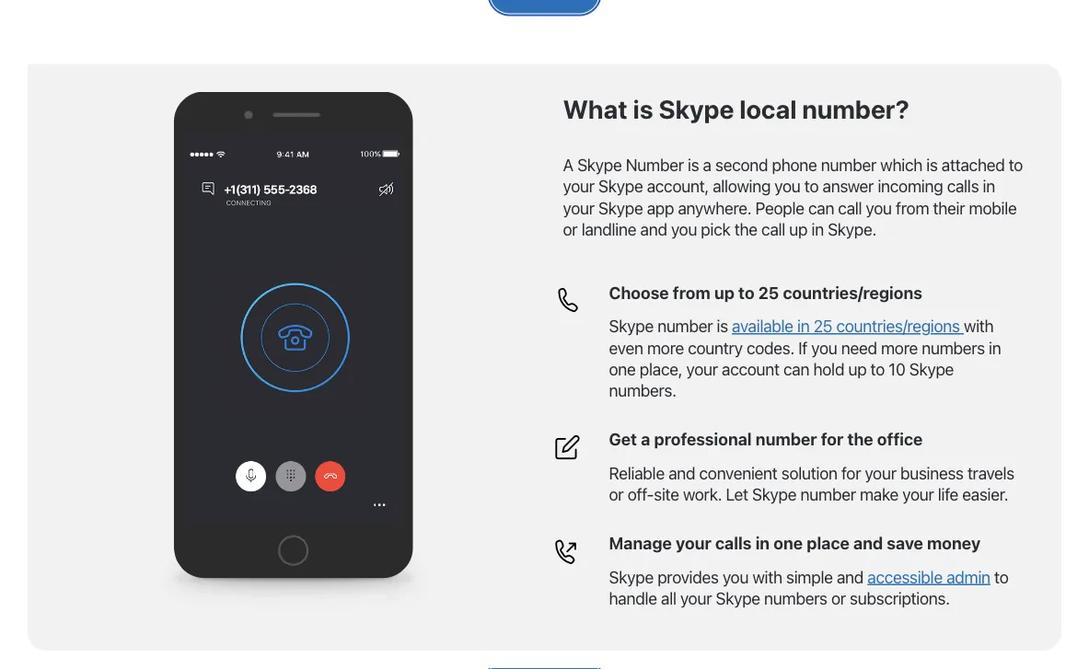 Task type: locate. For each thing, give the bounding box(es) containing it.
a inside a skype number is a second phone number which is attached to your skype account, allowing you to answer incoming calls in your skype app anywhere. people can call you from their mobile or landline and you pick the call up in skype.
[[703, 155, 712, 175]]

0 vertical spatial with
[[964, 316, 994, 336]]

or down simple
[[832, 589, 846, 609]]

account,
[[647, 177, 709, 196]]

place,
[[640, 359, 683, 379]]

0 horizontal spatial numbers
[[765, 589, 828, 609]]

professional
[[654, 430, 752, 449]]

for inside reliable and convenient solution for your business travels or off-site work. let skype number make your life easier.
[[842, 463, 861, 483]]

0 horizontal spatial up
[[715, 283, 735, 303]]

0 vertical spatial can
[[809, 198, 835, 218]]

skype number is available in 25 countries/regions
[[609, 316, 964, 336]]

from down incoming
[[896, 198, 930, 218]]

you right if
[[812, 338, 838, 358]]

with
[[964, 316, 994, 336], [753, 567, 783, 587]]

for for number
[[821, 430, 844, 449]]

is up account,
[[688, 155, 699, 175]]

25
[[759, 283, 780, 303], [814, 316, 833, 336]]

get a professional number for the office
[[609, 430, 923, 449]]

can down if
[[784, 359, 810, 379]]

what
[[563, 94, 628, 124]]

number up answer
[[821, 155, 877, 175]]

up down people
[[790, 220, 808, 239]]

number up country
[[658, 316, 713, 336]]

number
[[821, 155, 877, 175], [658, 316, 713, 336], [756, 430, 818, 449], [801, 485, 856, 505]]

the left office
[[848, 430, 874, 449]]

attached
[[942, 155, 1005, 175]]

skype up handle at the right bottom of page
[[609, 567, 654, 587]]

1 more from the left
[[647, 338, 684, 358]]

1 vertical spatial up
[[715, 283, 735, 303]]

1 horizontal spatial or
[[609, 485, 624, 505]]

simple
[[787, 567, 833, 587]]

to right admin
[[995, 567, 1009, 587]]

office
[[878, 430, 923, 449]]

can down answer
[[809, 198, 835, 218]]

2 vertical spatial up
[[849, 359, 867, 379]]

0 horizontal spatial with
[[753, 567, 783, 587]]

the right pick
[[735, 220, 758, 239]]

even
[[609, 338, 644, 358]]

skype inside 'with even more country codes. if you need more numbers in one place, your account can hold up to 10 skype numbers.'
[[910, 359, 954, 379]]

up inside a skype number is a second phone number which is attached to your skype account, allowing you to answer incoming calls in your skype app anywhere. people can call you from their mobile or landline and you pick the call up in skype.
[[790, 220, 808, 239]]

calls
[[947, 177, 979, 196], [716, 534, 752, 553]]

1 horizontal spatial numbers
[[922, 338, 985, 358]]

0 vertical spatial up
[[790, 220, 808, 239]]

1 vertical spatial calls
[[716, 534, 752, 553]]

what is skype local number?
[[563, 94, 910, 124]]

call down people
[[762, 220, 786, 239]]

and inside a skype number is a second phone number which is attached to your skype account, allowing you to answer incoming calls in your skype app anywhere. people can call you from their mobile or landline and you pick the call up in skype.
[[641, 220, 667, 239]]

or inside reliable and convenient solution for your business travels or off-site work. let skype number make your life easier.
[[609, 485, 624, 505]]

2 horizontal spatial up
[[849, 359, 867, 379]]

manage
[[609, 534, 672, 553]]

skype
[[659, 94, 734, 124], [578, 155, 622, 175], [599, 177, 643, 196], [599, 198, 643, 218], [609, 316, 654, 336], [910, 359, 954, 379], [752, 485, 797, 505], [609, 567, 654, 587], [716, 589, 761, 609]]

if
[[799, 338, 808, 358]]

number?
[[803, 94, 910, 124]]

1 vertical spatial 25
[[814, 316, 833, 336]]

and up site at the bottom
[[669, 463, 696, 483]]

1 horizontal spatial with
[[964, 316, 994, 336]]

1 horizontal spatial more
[[881, 338, 918, 358]]

1 horizontal spatial the
[[848, 430, 874, 449]]

you
[[775, 177, 801, 196], [866, 198, 892, 218], [671, 220, 697, 239], [812, 338, 838, 358], [723, 567, 749, 587]]

1 vertical spatial call
[[762, 220, 786, 239]]

0 vertical spatial the
[[735, 220, 758, 239]]

skype right let
[[752, 485, 797, 505]]

a left second
[[703, 155, 712, 175]]

second
[[716, 155, 768, 175]]

up
[[790, 220, 808, 239], [715, 283, 735, 303], [849, 359, 867, 379]]

can
[[809, 198, 835, 218], [784, 359, 810, 379]]

1 vertical spatial from
[[673, 283, 711, 303]]

0 vertical spatial a
[[703, 155, 712, 175]]

more up 10
[[881, 338, 918, 358]]

can inside 'with even more country codes. if you need more numbers in one place, your account can hold up to 10 skype numbers.'
[[784, 359, 810, 379]]

skype down provides
[[716, 589, 761, 609]]

or inside to handle all your skype numbers or subscriptions.
[[832, 589, 846, 609]]

calls down attached at right
[[947, 177, 979, 196]]

in
[[983, 177, 996, 196], [812, 220, 824, 239], [798, 316, 810, 336], [989, 338, 1002, 358], [756, 534, 770, 553]]

a right get
[[641, 430, 651, 449]]

countries/regions up 10
[[837, 316, 960, 336]]

for up solution
[[821, 430, 844, 449]]

which
[[881, 155, 923, 175]]

0 horizontal spatial or
[[563, 220, 578, 239]]

and inside reliable and convenient solution for your business travels or off-site work. let skype number make your life easier.
[[669, 463, 696, 483]]

1 vertical spatial for
[[842, 463, 861, 483]]

is
[[633, 94, 654, 124], [688, 155, 699, 175], [927, 155, 938, 175], [717, 316, 728, 336]]

number inside reliable and convenient solution for your business travels or off-site work. let skype number make your life easier.
[[801, 485, 856, 505]]

0 vertical spatial for
[[821, 430, 844, 449]]

from
[[896, 198, 930, 218], [673, 283, 711, 303]]

0 horizontal spatial one
[[609, 359, 636, 379]]

and down app
[[641, 220, 667, 239]]

the
[[735, 220, 758, 239], [848, 430, 874, 449]]

manage your calls in one place and save money
[[609, 534, 981, 553]]

available in 25 countries/regions link
[[732, 316, 964, 336]]

1 horizontal spatial one
[[774, 534, 803, 553]]

for
[[821, 430, 844, 449], [842, 463, 861, 483]]

choose
[[609, 283, 669, 303]]

the inside a skype number is a second phone number which is attached to your skype account, allowing you to answer incoming calls in your skype app anywhere. people can call you from their mobile or landline and you pick the call up in skype.
[[735, 220, 758, 239]]

skype provides you with simple and accessible admin
[[609, 567, 991, 587]]

accessible admin link
[[868, 567, 991, 587]]

hold
[[814, 359, 845, 379]]

your down provides
[[681, 589, 712, 609]]

up up available
[[715, 283, 735, 303]]

skype right 10
[[910, 359, 954, 379]]

numbers inside 'with even more country codes. if you need more numbers in one place, your account can hold up to 10 skype numbers.'
[[922, 338, 985, 358]]

1 horizontal spatial up
[[790, 220, 808, 239]]

1 vertical spatial can
[[784, 359, 810, 379]]

you up 'skype.'
[[866, 198, 892, 218]]

0 horizontal spatial call
[[762, 220, 786, 239]]

mobile
[[970, 198, 1017, 218]]

you inside 'with even more country codes. if you need more numbers in one place, your account can hold up to 10 skype numbers.'
[[812, 338, 838, 358]]

1 vertical spatial or
[[609, 485, 624, 505]]

1 horizontal spatial from
[[896, 198, 930, 218]]

work.
[[683, 485, 722, 505]]

0 vertical spatial 25
[[759, 283, 780, 303]]

countries/regions up available in 25 countries/regions link
[[783, 283, 923, 303]]

0 vertical spatial or
[[563, 220, 578, 239]]

call
[[839, 198, 862, 218], [762, 220, 786, 239]]

or left landline
[[563, 220, 578, 239]]

2 horizontal spatial or
[[832, 589, 846, 609]]

a skype number is a second phone number which is attached to your skype account, allowing you to answer incoming calls in your skype app anywhere. people can call you from their mobile or landline and you pick the call up in skype.
[[563, 155, 1023, 239]]

a
[[703, 155, 712, 175], [641, 430, 651, 449]]

1 horizontal spatial calls
[[947, 177, 979, 196]]

0 horizontal spatial the
[[735, 220, 758, 239]]

0 vertical spatial numbers
[[922, 338, 985, 358]]

provides
[[658, 567, 719, 587]]

solution
[[782, 463, 838, 483]]

1 vertical spatial countries/regions
[[837, 316, 960, 336]]

one
[[609, 359, 636, 379], [774, 534, 803, 553]]

people
[[756, 198, 805, 218]]

0 vertical spatial call
[[839, 198, 862, 218]]

more
[[647, 338, 684, 358], [881, 338, 918, 358]]

you left pick
[[671, 220, 697, 239]]

calls down let
[[716, 534, 752, 553]]

more up 'place,'
[[647, 338, 684, 358]]

1 horizontal spatial call
[[839, 198, 862, 218]]

number up solution
[[756, 430, 818, 449]]

allowing
[[713, 177, 771, 196]]

0 vertical spatial calls
[[947, 177, 979, 196]]

for up make
[[842, 463, 861, 483]]

1 vertical spatial a
[[641, 430, 651, 449]]

countries/regions
[[783, 283, 923, 303], [837, 316, 960, 336]]

to left 10
[[871, 359, 885, 379]]

1 vertical spatial the
[[848, 430, 874, 449]]

reliable and convenient solution for your business travels or off-site work. let skype number make your life easier.
[[609, 463, 1015, 505]]

0 horizontal spatial more
[[647, 338, 684, 358]]

or left off-
[[609, 485, 624, 505]]

1 vertical spatial one
[[774, 534, 803, 553]]

number down solution
[[801, 485, 856, 505]]

0 horizontal spatial a
[[641, 430, 651, 449]]

one up skype provides you with simple and accessible admin
[[774, 534, 803, 553]]

or
[[563, 220, 578, 239], [609, 485, 624, 505], [832, 589, 846, 609]]

your
[[563, 177, 595, 196], [563, 198, 595, 218], [687, 359, 718, 379], [865, 463, 897, 483], [903, 485, 934, 505], [676, 534, 712, 553], [681, 589, 712, 609]]

site
[[654, 485, 679, 505]]

0 vertical spatial one
[[609, 359, 636, 379]]

your down country
[[687, 359, 718, 379]]

answer
[[823, 177, 874, 196]]

and
[[641, 220, 667, 239], [669, 463, 696, 483], [854, 534, 883, 553], [837, 567, 864, 587]]

from right choose
[[673, 283, 711, 303]]

life
[[938, 485, 959, 505]]

2 vertical spatial or
[[832, 589, 846, 609]]

1 vertical spatial numbers
[[765, 589, 828, 609]]

up down need
[[849, 359, 867, 379]]

make
[[860, 485, 899, 505]]

their
[[934, 198, 966, 218]]

skype inside to handle all your skype numbers or subscriptions.
[[716, 589, 761, 609]]

one down even
[[609, 359, 636, 379]]

you down 'phone' on the right top of the page
[[775, 177, 801, 196]]

1 horizontal spatial a
[[703, 155, 712, 175]]

0 vertical spatial from
[[896, 198, 930, 218]]

numbers
[[922, 338, 985, 358], [765, 589, 828, 609]]

accessible
[[868, 567, 943, 587]]

call down answer
[[839, 198, 862, 218]]

to
[[1009, 155, 1023, 175], [805, 177, 819, 196], [739, 283, 755, 303], [871, 359, 885, 379], [995, 567, 1009, 587]]



Task type: vqa. For each thing, say whether or not it's contained in the screenshot.
Here is your number - Japan
no



Task type: describe. For each thing, give the bounding box(es) containing it.
pick
[[701, 220, 731, 239]]

country
[[688, 338, 743, 358]]

for for solution
[[842, 463, 861, 483]]

1 horizontal spatial 25
[[814, 316, 833, 336]]

to inside to handle all your skype numbers or subscriptions.
[[995, 567, 1009, 587]]

is up country
[[717, 316, 728, 336]]

place
[[807, 534, 850, 553]]

2 more from the left
[[881, 338, 918, 358]]

up inside 'with even more country codes. if you need more numbers in one place, your account can hold up to 10 skype numbers.'
[[849, 359, 867, 379]]

let
[[726, 485, 749, 505]]

convenient
[[700, 463, 778, 483]]

is up incoming
[[927, 155, 938, 175]]

0 horizontal spatial calls
[[716, 534, 752, 553]]

and left save
[[854, 534, 883, 553]]

skype up landline
[[599, 198, 643, 218]]

skype up 'number'
[[659, 94, 734, 124]]

to handle all your skype numbers or subscriptions.
[[609, 567, 1009, 609]]

need
[[842, 338, 877, 358]]

0 horizontal spatial from
[[673, 283, 711, 303]]

from inside a skype number is a second phone number which is attached to your skype account, allowing you to answer incoming calls in your skype app anywhere. people can call you from their mobile or landline and you pick the call up in skype.
[[896, 198, 930, 218]]

or inside a skype number is a second phone number which is attached to your skype account, allowing you to answer incoming calls in your skype app anywhere. people can call you from their mobile or landline and you pick the call up in skype.
[[563, 220, 578, 239]]

reliable
[[609, 463, 665, 483]]

10
[[889, 359, 906, 379]]

numbers inside to handle all your skype numbers or subscriptions.
[[765, 589, 828, 609]]

landline
[[582, 220, 637, 239]]

money
[[928, 534, 981, 553]]

choose from up to 25 countries/regions
[[609, 283, 923, 303]]

anywhere.
[[678, 198, 752, 218]]

your up make
[[865, 463, 897, 483]]

get
[[609, 430, 637, 449]]

to up available
[[739, 283, 755, 303]]

save
[[887, 534, 924, 553]]

you right provides
[[723, 567, 749, 587]]

can inside a skype number is a second phone number which is attached to your skype account, allowing you to answer incoming calls in your skype app anywhere. people can call you from their mobile or landline and you pick the call up in skype.
[[809, 198, 835, 218]]

handle
[[609, 589, 657, 609]]

your up landline
[[563, 198, 595, 218]]

and down place
[[837, 567, 864, 587]]

to inside 'with even more country codes. if you need more numbers in one place, your account can hold up to 10 skype numbers.'
[[871, 359, 885, 379]]

available
[[732, 316, 794, 336]]

phone
[[772, 155, 818, 175]]

0 vertical spatial countries/regions
[[783, 283, 923, 303]]

subscriptions.
[[850, 589, 950, 609]]

admin
[[947, 567, 991, 587]]

your up provides
[[676, 534, 712, 553]]

off-
[[628, 485, 654, 505]]

app
[[647, 198, 674, 218]]

with even more country codes. if you need more numbers in one place, your account can hold up to 10 skype numbers.
[[609, 316, 1002, 401]]

codes.
[[747, 338, 795, 358]]

calls inside a skype number is a second phone number which is attached to your skype account, allowing you to answer incoming calls in your skype app anywhere. people can call you from their mobile or landline and you pick the call up in skype.
[[947, 177, 979, 196]]

number
[[626, 155, 684, 175]]

easier.
[[963, 485, 1009, 505]]

in inside 'with even more country codes. if you need more numbers in one place, your account can hold up to 10 skype numbers.'
[[989, 338, 1002, 358]]

skype inside reliable and convenient solution for your business travels or off-site work. let skype number make your life easier.
[[752, 485, 797, 505]]

business
[[901, 463, 964, 483]]

numbers.
[[609, 381, 677, 401]]

a
[[563, 155, 574, 175]]

local
[[740, 94, 797, 124]]

skype right a
[[578, 155, 622, 175]]

with inside 'with even more country codes. if you need more numbers in one place, your account can hold up to 10 skype numbers.'
[[964, 316, 994, 336]]

incoming
[[878, 177, 944, 196]]

all
[[661, 589, 677, 609]]

your down a
[[563, 177, 595, 196]]

account
[[722, 359, 780, 379]]

skype down 'number'
[[599, 177, 643, 196]]

to down 'phone' on the right top of the page
[[805, 177, 819, 196]]

number inside a skype number is a second phone number which is attached to your skype account, allowing you to answer incoming calls in your skype app anywhere. people can call you from their mobile or landline and you pick the call up in skype.
[[821, 155, 877, 175]]

to right attached at right
[[1009, 155, 1023, 175]]

skype.
[[828, 220, 877, 239]]

is right what
[[633, 94, 654, 124]]

your inside to handle all your skype numbers or subscriptions.
[[681, 589, 712, 609]]

your inside 'with even more country codes. if you need more numbers in one place, your account can hold up to 10 skype numbers.'
[[687, 359, 718, 379]]

1 vertical spatial with
[[753, 567, 783, 587]]

your down business
[[903, 485, 934, 505]]

travels
[[968, 463, 1015, 483]]

one inside 'with even more country codes. if you need more numbers in one place, your account can hold up to 10 skype numbers.'
[[609, 359, 636, 379]]

skype up even
[[609, 316, 654, 336]]

0 horizontal spatial 25
[[759, 283, 780, 303]]



